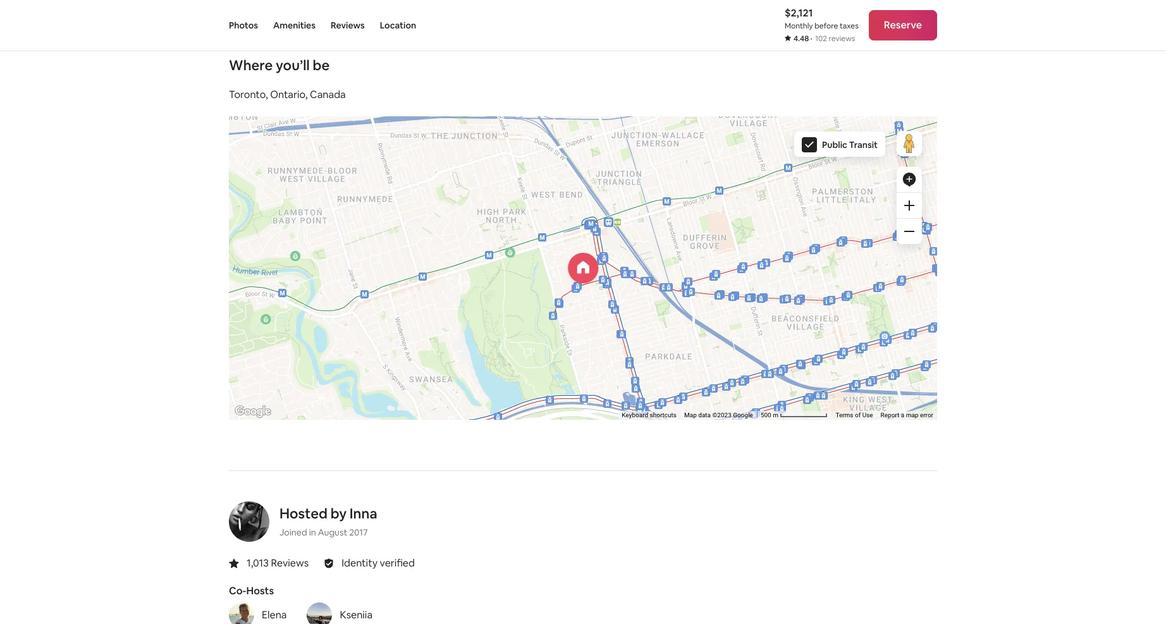 Task type: locate. For each thing, give the bounding box(es) containing it.
reviews left location button
[[331, 20, 365, 31]]

$2,121
[[785, 6, 813, 20]]

learn more about the host, elena. image
[[229, 603, 254, 624], [229, 603, 254, 624]]

keyboard shortcuts button
[[622, 411, 677, 420]]

hosted by inna joined in august 2017
[[280, 505, 377, 538]]

your stay location, map pin image
[[568, 253, 599, 283]]

map
[[684, 412, 697, 419]]

4.48
[[794, 34, 809, 44]]

4.48 · 102 reviews
[[794, 34, 855, 44]]

in
[[309, 527, 316, 538]]

map data ©2023 google
[[684, 412, 753, 419]]

verified
[[380, 556, 415, 570]]

reviews
[[331, 20, 365, 31], [271, 556, 309, 570]]

zoom in image
[[905, 200, 915, 210]]

learn more about the host, kseniia. image
[[307, 603, 332, 624], [307, 603, 332, 624]]

1 vertical spatial reviews
[[271, 556, 309, 570]]

elena
[[262, 608, 287, 622]]

500 m
[[761, 412, 780, 419]]

terms
[[836, 412, 854, 419]]

google map
showing 4 points of interest. region
[[105, 31, 1077, 517]]

be
[[313, 56, 330, 74]]

0 horizontal spatial reviews
[[271, 556, 309, 570]]

terms of use
[[836, 412, 873, 419]]

1,013 reviews
[[247, 556, 309, 570]]

terms of use link
[[836, 412, 873, 419]]

keyboard
[[622, 412, 648, 419]]

identity verified
[[342, 556, 415, 570]]

google
[[733, 412, 753, 419]]

location button
[[380, 0, 416, 51]]

0 vertical spatial reviews
[[331, 20, 365, 31]]

©2023
[[713, 412, 732, 419]]

reserve
[[884, 18, 922, 32]]

august
[[318, 527, 347, 538]]

1,013
[[247, 556, 269, 570]]

learn more about the host, inna. image
[[229, 501, 269, 542], [229, 501, 269, 542]]

a
[[901, 412, 905, 419]]

before
[[815, 21, 838, 31]]

hosted
[[280, 505, 328, 522]]

photos button
[[229, 0, 258, 51]]

500 m button
[[757, 411, 832, 420]]

report a map error
[[881, 412, 934, 419]]

keyboard shortcuts
[[622, 412, 677, 419]]

public transit
[[822, 139, 878, 150]]

1 horizontal spatial reviews
[[331, 20, 365, 31]]

ontario,
[[270, 88, 308, 101]]

you'll
[[276, 56, 310, 74]]

public
[[822, 139, 848, 150]]

reviews down joined
[[271, 556, 309, 570]]

hosts
[[246, 584, 274, 598]]

report
[[881, 412, 900, 419]]

m
[[773, 412, 779, 419]]

reviews
[[829, 34, 855, 44]]

·
[[811, 34, 813, 44]]

amenities button
[[273, 0, 316, 51]]

identity
[[342, 556, 378, 570]]



Task type: vqa. For each thing, say whether or not it's contained in the screenshot.
Your stay location, map pin image
yes



Task type: describe. For each thing, give the bounding box(es) containing it.
drag pegman onto the map to open street view image
[[897, 131, 922, 156]]

data
[[698, 412, 711, 419]]

co-hosts
[[229, 584, 274, 598]]

2017
[[349, 527, 368, 538]]

use
[[863, 412, 873, 419]]

report a map error link
[[881, 412, 934, 419]]

transit
[[849, 139, 878, 150]]

shortcuts
[[650, 412, 677, 419]]

amenities
[[273, 20, 316, 31]]

toronto, ontario, canada
[[229, 88, 346, 101]]

toronto,
[[229, 88, 268, 101]]

joined
[[280, 527, 307, 538]]

reviews button
[[331, 0, 365, 51]]

taxes
[[840, 21, 859, 31]]

location
[[380, 20, 416, 31]]

monthly
[[785, 21, 813, 31]]

co-
[[229, 584, 246, 598]]

map
[[906, 412, 919, 419]]

by
[[331, 505, 347, 522]]

error
[[920, 412, 934, 419]]

where
[[229, 56, 273, 74]]

add a place to the map image
[[902, 172, 917, 187]]

reserve button
[[869, 10, 937, 40]]

google image
[[232, 403, 274, 420]]

where you'll be
[[229, 56, 330, 74]]

$2,121 monthly before taxes
[[785, 6, 859, 31]]

102
[[815, 34, 827, 44]]

inna
[[350, 505, 377, 522]]

of
[[855, 412, 861, 419]]

photos
[[229, 20, 258, 31]]

500
[[761, 412, 772, 419]]

zoom out image
[[905, 226, 915, 236]]

kseniia
[[340, 608, 373, 622]]

canada
[[310, 88, 346, 101]]



